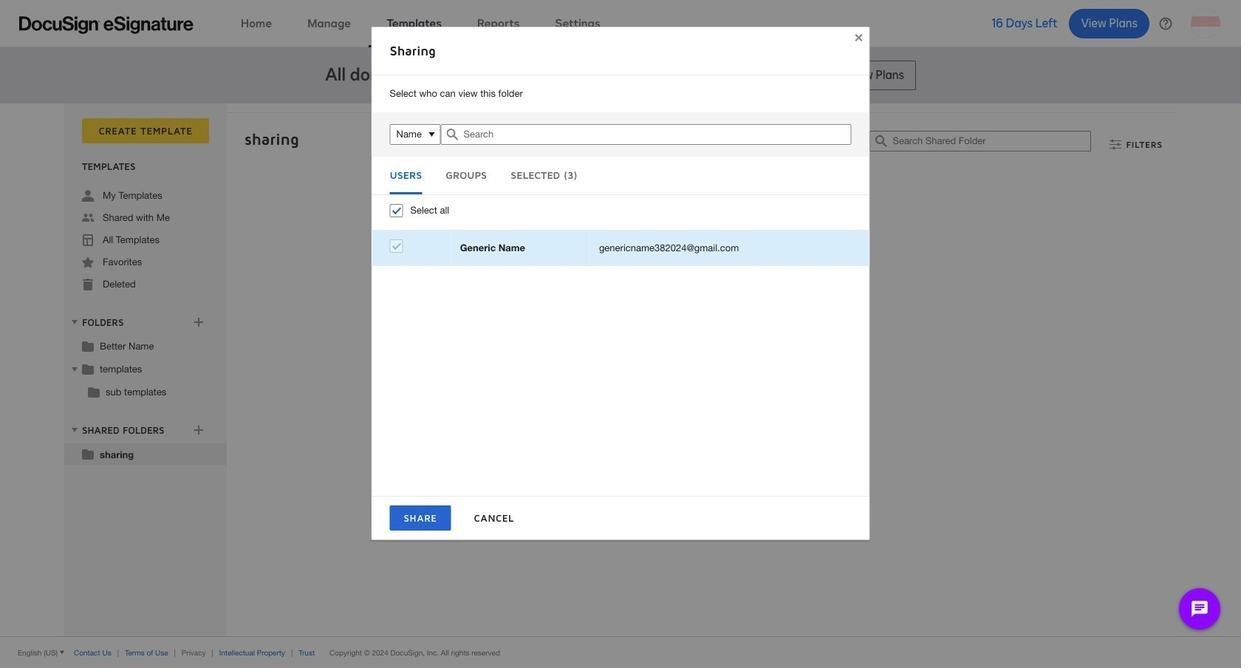 Task type: describe. For each thing, give the bounding box(es) containing it.
trash image
[[82, 279, 94, 291]]

docusign esignature image
[[19, 16, 194, 34]]

shared image
[[82, 212, 94, 224]]

folder image for view folders image
[[82, 340, 94, 352]]

folder image for view shared folders image
[[82, 448, 94, 460]]

star filled image
[[82, 257, 94, 268]]



Task type: vqa. For each thing, say whether or not it's contained in the screenshot.
star filled image
yes



Task type: locate. For each thing, give the bounding box(es) containing it.
folder image
[[82, 363, 94, 375]]

2 vertical spatial folder image
[[82, 448, 94, 460]]

more info region
[[0, 636, 1242, 668]]

0 vertical spatial folder image
[[82, 340, 94, 352]]

1 vertical spatial folder image
[[88, 386, 100, 398]]

Search text field
[[464, 125, 851, 144]]

view shared folders image
[[69, 424, 81, 436]]

Search Shared Folder text field
[[893, 132, 1091, 151]]

user image
[[82, 190, 94, 202]]

templates image
[[82, 234, 94, 246]]

tab list
[[390, 166, 852, 194]]

view folders image
[[69, 316, 81, 328]]

folder image
[[82, 340, 94, 352], [88, 386, 100, 398], [82, 448, 94, 460]]



